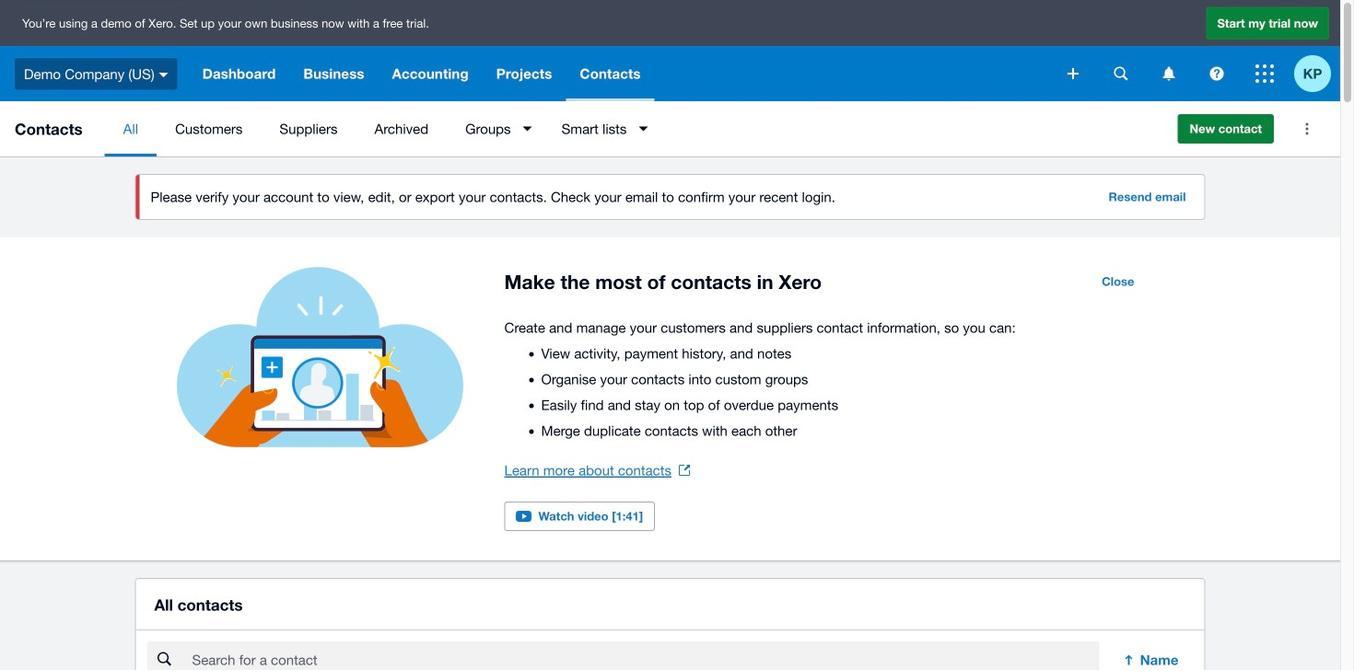 Task type: describe. For each thing, give the bounding box(es) containing it.
2 horizontal spatial svg image
[[1256, 65, 1275, 83]]

1 horizontal spatial svg image
[[1115, 67, 1129, 81]]

1 horizontal spatial svg image
[[1164, 67, 1176, 81]]



Task type: locate. For each thing, give the bounding box(es) containing it.
0 horizontal spatial svg image
[[1068, 68, 1079, 79]]

menu
[[105, 101, 1164, 157]]

svg image
[[1256, 65, 1275, 83], [1115, 67, 1129, 81], [159, 73, 168, 77]]

2 horizontal spatial svg image
[[1211, 67, 1224, 81]]

Search for a contact field
[[190, 643, 1100, 671]]

0 horizontal spatial svg image
[[159, 73, 168, 77]]

svg image
[[1164, 67, 1176, 81], [1211, 67, 1224, 81], [1068, 68, 1079, 79]]

actions menu image
[[1289, 111, 1326, 147]]

banner
[[0, 0, 1341, 101]]



Task type: vqa. For each thing, say whether or not it's contained in the screenshot.
Search For A Contact field at the bottom of the page
yes



